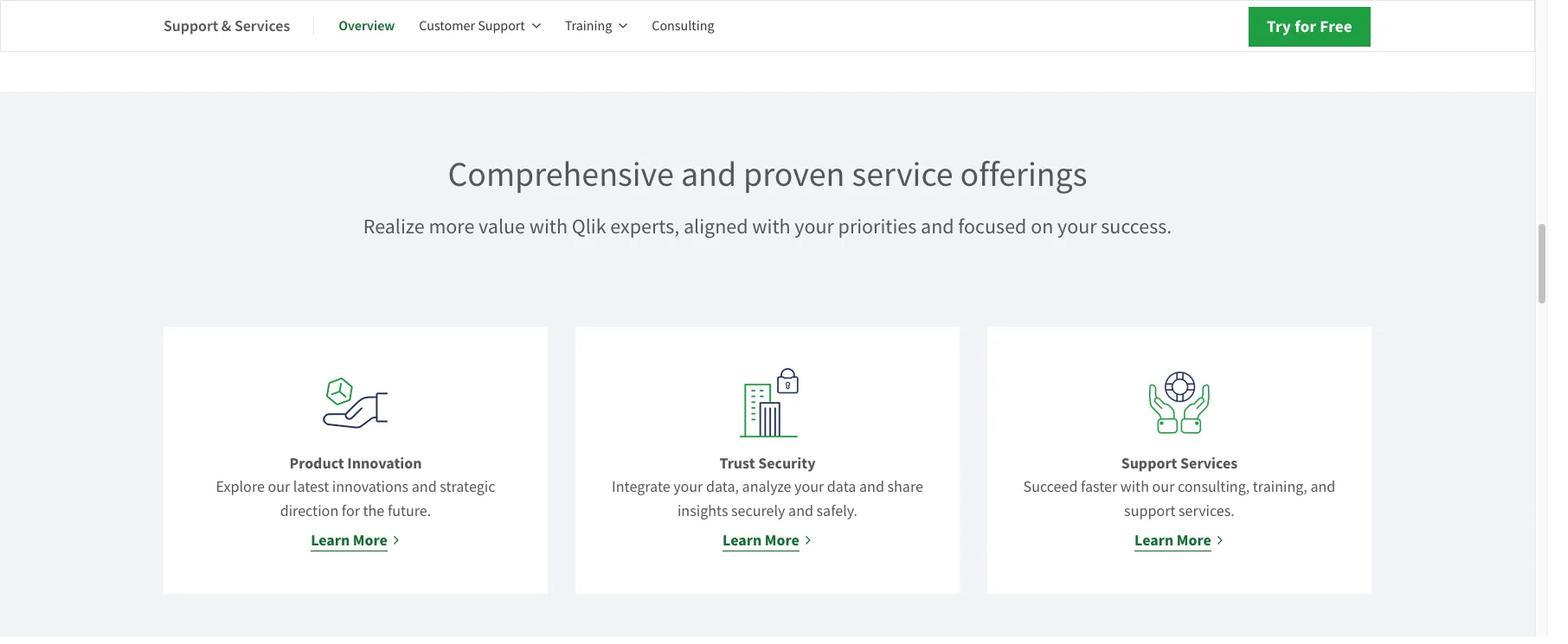 Task type: vqa. For each thing, say whether or not it's contained in the screenshot.
the topmost Action
no



Task type: describe. For each thing, give the bounding box(es) containing it.
our inside 'support services succeed faster with our consulting, training, and support services.'
[[1152, 477, 1175, 497]]

free
[[1320, 16, 1353, 37]]

customer support
[[419, 17, 525, 35]]

comprehensive
[[448, 152, 674, 196]]

and inside 'support services succeed faster with our consulting, training, and support services.'
[[1311, 477, 1336, 497]]

explore
[[216, 477, 265, 497]]

services inside menu bar
[[234, 15, 290, 36]]

faster
[[1081, 477, 1117, 497]]

and left safely.
[[789, 502, 814, 522]]

0 horizontal spatial with
[[529, 213, 568, 239]]

learn more for services
[[1135, 530, 1212, 551]]

services.
[[1179, 502, 1235, 522]]

on
[[1031, 213, 1054, 239]]

trust security integrate your data, analyze your data and share insights securely and safely.
[[612, 453, 923, 522]]

data,
[[706, 477, 739, 497]]

your down "proven"
[[795, 213, 834, 239]]

and inside product innovation explore our latest innovations and strategic direction for the future.
[[412, 477, 437, 497]]

aligned
[[684, 213, 748, 239]]

try
[[1267, 16, 1291, 37]]

overview link
[[339, 5, 395, 47]]

priorities
[[838, 213, 917, 239]]

consulting,
[[1178, 477, 1250, 497]]

more
[[429, 213, 475, 239]]

and up aligned
[[681, 152, 737, 196]]

succeed
[[1023, 477, 1078, 497]]

more for security
[[765, 530, 800, 551]]

customer support link
[[419, 5, 541, 47]]

learn for trust
[[723, 530, 762, 551]]

realize
[[363, 213, 425, 239]]

learn more for innovation
[[311, 530, 388, 551]]

insights
[[678, 502, 728, 522]]

your left "data"
[[795, 477, 824, 497]]

experts,
[[610, 213, 680, 239]]

data
[[827, 477, 856, 497]]

your up insights
[[674, 477, 703, 497]]

support & services
[[164, 15, 290, 36]]

the
[[363, 502, 385, 522]]

0 vertical spatial for
[[1295, 16, 1317, 37]]

try for free link
[[1249, 7, 1371, 47]]

support
[[1124, 502, 1176, 522]]

&
[[221, 15, 231, 36]]

support & services menu bar
[[164, 5, 739, 47]]

services inside 'support services succeed faster with our consulting, training, and support services.'
[[1181, 453, 1238, 474]]

success.
[[1101, 213, 1172, 239]]

product innovation explore our latest innovations and strategic direction for the future.
[[216, 453, 495, 522]]



Task type: locate. For each thing, give the bounding box(es) containing it.
learn down support
[[1135, 530, 1174, 551]]

0 horizontal spatial for
[[342, 502, 360, 522]]

1 horizontal spatial for
[[1295, 16, 1317, 37]]

our up support
[[1152, 477, 1175, 497]]

innovations
[[332, 477, 409, 497]]

1 horizontal spatial our
[[1152, 477, 1175, 497]]

learn more down securely
[[723, 530, 800, 551]]

value
[[479, 213, 525, 239]]

safely.
[[817, 502, 858, 522]]

0 vertical spatial services
[[234, 15, 290, 36]]

focused
[[958, 213, 1027, 239]]

learn for support
[[1135, 530, 1174, 551]]

1 vertical spatial for
[[342, 502, 360, 522]]

more
[[353, 530, 388, 551], [765, 530, 800, 551], [1177, 530, 1212, 551]]

realize more value with qlik experts, aligned with your priorities and focused on your success.
[[363, 213, 1172, 239]]

analyze
[[742, 477, 792, 497]]

our inside product innovation explore our latest innovations and strategic direction for the future.
[[268, 477, 290, 497]]

training,
[[1253, 477, 1308, 497]]

3 learn from the left
[[1135, 530, 1174, 551]]

trust
[[720, 453, 755, 474]]

support
[[164, 15, 218, 36], [478, 17, 525, 35], [1121, 453, 1177, 474]]

learn for product
[[311, 530, 350, 551]]

3 more from the left
[[1177, 530, 1212, 551]]

1 learn from the left
[[311, 530, 350, 551]]

innovation
[[347, 453, 422, 474]]

services up the consulting,
[[1181, 453, 1238, 474]]

learn more down support
[[1135, 530, 1212, 551]]

our
[[268, 477, 290, 497], [1152, 477, 1175, 497]]

2 our from the left
[[1152, 477, 1175, 497]]

try for free
[[1267, 16, 1353, 37]]

consulting
[[652, 17, 714, 35]]

1 more from the left
[[353, 530, 388, 551]]

1 our from the left
[[268, 477, 290, 497]]

2 horizontal spatial with
[[1121, 477, 1149, 497]]

1 horizontal spatial services
[[1181, 453, 1238, 474]]

0 horizontal spatial services
[[234, 15, 290, 36]]

with inside 'support services succeed faster with our consulting, training, and support services.'
[[1121, 477, 1149, 497]]

2 horizontal spatial more
[[1177, 530, 1212, 551]]

1 horizontal spatial support
[[478, 17, 525, 35]]

0 horizontal spatial support
[[164, 15, 218, 36]]

overview
[[339, 16, 395, 35]]

support for support services succeed faster with our consulting, training, and support services.
[[1121, 453, 1177, 474]]

security
[[758, 453, 816, 474]]

1 vertical spatial services
[[1181, 453, 1238, 474]]

0 horizontal spatial more
[[353, 530, 388, 551]]

proven
[[744, 152, 845, 196]]

share
[[888, 477, 923, 497]]

consulting link
[[652, 5, 714, 47]]

more down 'services.'
[[1177, 530, 1212, 551]]

1 horizontal spatial learn
[[723, 530, 762, 551]]

2 horizontal spatial learn
[[1135, 530, 1174, 551]]

with left the qlik
[[529, 213, 568, 239]]

training link
[[565, 5, 628, 47]]

0 horizontal spatial learn more
[[311, 530, 388, 551]]

our left latest
[[268, 477, 290, 497]]

service
[[852, 152, 953, 196]]

offerings
[[960, 152, 1087, 196]]

training
[[565, 17, 612, 35]]

1 horizontal spatial more
[[765, 530, 800, 551]]

and
[[681, 152, 737, 196], [921, 213, 954, 239], [412, 477, 437, 497], [859, 477, 884, 497], [1311, 477, 1336, 497], [789, 502, 814, 522]]

learn
[[311, 530, 350, 551], [723, 530, 762, 551], [1135, 530, 1174, 551]]

your
[[795, 213, 834, 239], [1058, 213, 1097, 239], [674, 477, 703, 497], [795, 477, 824, 497]]

integrate
[[612, 477, 670, 497]]

more for services
[[1177, 530, 1212, 551]]

support inside 'support services succeed faster with our consulting, training, and support services.'
[[1121, 453, 1177, 474]]

qlik
[[572, 213, 606, 239]]

learn down securely
[[723, 530, 762, 551]]

product
[[289, 453, 344, 474]]

2 learn more from the left
[[723, 530, 800, 551]]

learn more down the
[[311, 530, 388, 551]]

3 learn more from the left
[[1135, 530, 1212, 551]]

securely
[[731, 502, 785, 522]]

1 learn more from the left
[[311, 530, 388, 551]]

and up future.
[[412, 477, 437, 497]]

1 horizontal spatial learn more
[[723, 530, 800, 551]]

more down the
[[353, 530, 388, 551]]

2 learn from the left
[[723, 530, 762, 551]]

latest
[[293, 477, 329, 497]]

services
[[234, 15, 290, 36], [1181, 453, 1238, 474]]

more for innovation
[[353, 530, 388, 551]]

comprehensive and proven service offerings
[[448, 152, 1087, 196]]

1 horizontal spatial with
[[752, 213, 791, 239]]

services right &
[[234, 15, 290, 36]]

for
[[1295, 16, 1317, 37], [342, 502, 360, 522]]

strategic
[[440, 477, 495, 497]]

more down securely
[[765, 530, 800, 551]]

support up support
[[1121, 453, 1177, 474]]

support right customer
[[478, 17, 525, 35]]

learn more
[[311, 530, 388, 551], [723, 530, 800, 551], [1135, 530, 1212, 551]]

learn down the direction
[[311, 530, 350, 551]]

future.
[[388, 502, 431, 522]]

with up support
[[1121, 477, 1149, 497]]

direction
[[280, 502, 339, 522]]

and left focused in the right top of the page
[[921, 213, 954, 239]]

2 more from the left
[[765, 530, 800, 551]]

support for support & services
[[164, 15, 218, 36]]

and right training,
[[1311, 477, 1336, 497]]

and right "data"
[[859, 477, 884, 497]]

for inside product innovation explore our latest innovations and strategic direction for the future.
[[342, 502, 360, 522]]

with
[[529, 213, 568, 239], [752, 213, 791, 239], [1121, 477, 1149, 497]]

0 horizontal spatial our
[[268, 477, 290, 497]]

for left the
[[342, 502, 360, 522]]

support left &
[[164, 15, 218, 36]]

for right try
[[1295, 16, 1317, 37]]

learn more for security
[[723, 530, 800, 551]]

0 horizontal spatial learn
[[311, 530, 350, 551]]

support services succeed faster with our consulting, training, and support services.
[[1023, 453, 1336, 522]]

customer
[[419, 17, 475, 35]]

2 horizontal spatial learn more
[[1135, 530, 1212, 551]]

with down comprehensive and proven service offerings
[[752, 213, 791, 239]]

your right on
[[1058, 213, 1097, 239]]

2 horizontal spatial support
[[1121, 453, 1177, 474]]



